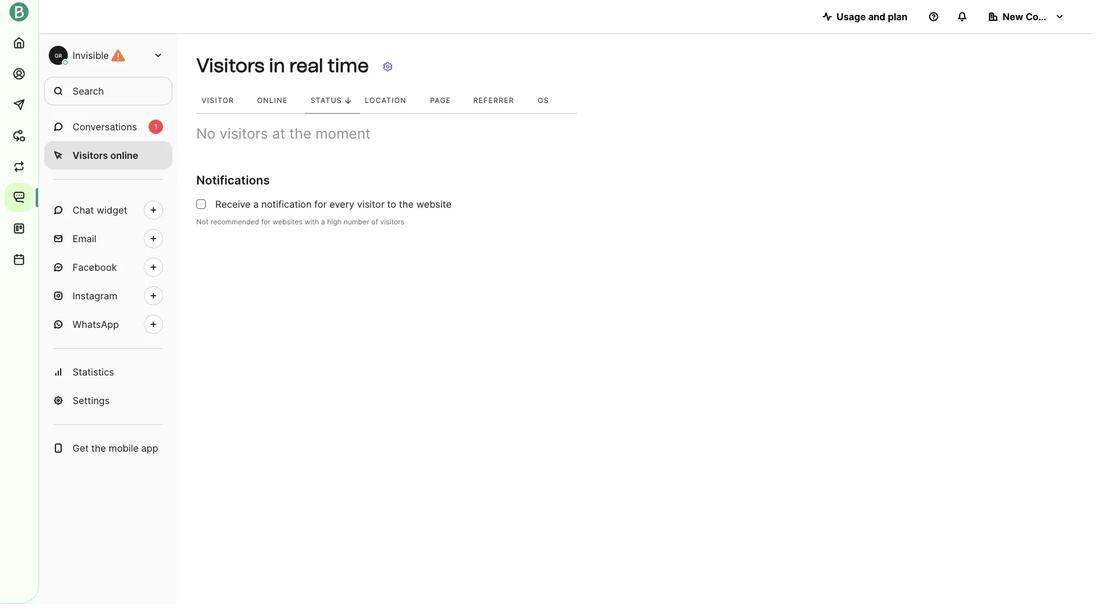 Task type: locate. For each thing, give the bounding box(es) containing it.
1 horizontal spatial visitors
[[380, 217, 405, 226]]

0 vertical spatial visitors
[[196, 54, 265, 77]]

gr
[[55, 52, 62, 59]]

1 horizontal spatial a
[[321, 217, 325, 226]]

the
[[290, 125, 312, 142], [399, 198, 414, 210], [91, 442, 106, 454]]

company
[[1026, 11, 1070, 23]]

1 vertical spatial a
[[321, 217, 325, 226]]

os button
[[533, 88, 566, 113]]

0 vertical spatial a
[[253, 198, 259, 210]]

in
[[269, 54, 285, 77]]

location button
[[360, 88, 425, 113]]

for left websites
[[261, 217, 271, 226]]

usage
[[837, 11, 866, 23]]

new company button
[[980, 5, 1075, 29]]

0 horizontal spatial the
[[91, 442, 106, 454]]

the right to at the top of the page
[[399, 198, 414, 210]]

email link
[[44, 224, 173, 253]]

for up with
[[315, 198, 327, 210]]

recommended
[[211, 217, 259, 226]]

website
[[417, 198, 452, 210]]

1 vertical spatial the
[[399, 198, 414, 210]]

visitor
[[202, 96, 234, 105]]

the right at
[[290, 125, 312, 142]]

the right get
[[91, 442, 106, 454]]

visitors
[[220, 125, 268, 142], [380, 217, 405, 226]]

whatsapp
[[73, 318, 119, 330]]

visitors left at
[[220, 125, 268, 142]]

2 horizontal spatial the
[[399, 198, 414, 210]]

usage and plan
[[837, 11, 908, 23]]

status
[[311, 96, 342, 105]]

1 horizontal spatial the
[[290, 125, 312, 142]]

visitors up visitor button
[[196, 54, 265, 77]]

widget
[[97, 204, 127, 216]]

1 horizontal spatial visitors
[[196, 54, 265, 77]]

every
[[330, 198, 355, 210]]

visitors down to at the top of the page
[[380, 217, 405, 226]]

online button
[[252, 88, 305, 113]]

visitors
[[196, 54, 265, 77], [73, 149, 108, 161]]

visitor
[[357, 198, 385, 210]]

settings link
[[44, 386, 173, 415]]

a right receive
[[253, 198, 259, 210]]

for
[[315, 198, 327, 210], [261, 217, 271, 226]]

of
[[372, 217, 378, 226]]

to
[[387, 198, 397, 210]]

new company
[[1003, 11, 1070, 23]]

websites
[[273, 217, 303, 226]]

with
[[305, 217, 319, 226]]

app
[[141, 442, 158, 454]]

visitors online link
[[44, 141, 173, 170]]

a right with
[[321, 217, 325, 226]]

at
[[272, 125, 286, 142]]

not recommended for websites with a high number of visitors
[[196, 217, 405, 226]]

chat widget
[[73, 204, 127, 216]]

visitors inside 'link'
[[73, 149, 108, 161]]

invisible
[[73, 49, 109, 61]]

0 horizontal spatial for
[[261, 217, 271, 226]]

visitors for visitors online
[[73, 149, 108, 161]]

0 vertical spatial for
[[315, 198, 327, 210]]

search
[[73, 85, 104, 97]]

a
[[253, 198, 259, 210], [321, 217, 325, 226]]

statistics
[[73, 366, 114, 378]]

2 vertical spatial the
[[91, 442, 106, 454]]

1 vertical spatial for
[[261, 217, 271, 226]]

0 horizontal spatial visitors
[[73, 149, 108, 161]]

usage and plan button
[[813, 5, 918, 29]]

search link
[[44, 77, 173, 105]]

plan
[[888, 11, 908, 23]]

visitors down conversations
[[73, 149, 108, 161]]

1 horizontal spatial for
[[315, 198, 327, 210]]

instagram
[[73, 290, 118, 302]]

0 vertical spatial visitors
[[220, 125, 268, 142]]

referrer
[[474, 96, 515, 105]]

1 vertical spatial visitors
[[73, 149, 108, 161]]



Task type: describe. For each thing, give the bounding box(es) containing it.
os
[[538, 96, 550, 105]]

high
[[327, 217, 342, 226]]

whatsapp link
[[44, 310, 173, 339]]

receive
[[215, 198, 251, 210]]

new
[[1003, 11, 1024, 23]]

and
[[869, 11, 886, 23]]

0 vertical spatial the
[[290, 125, 312, 142]]

status button
[[305, 88, 360, 113]]

online
[[110, 149, 138, 161]]

get the mobile app
[[73, 442, 158, 454]]

no visitors at the moment
[[196, 125, 371, 142]]

real
[[290, 54, 323, 77]]

0 horizontal spatial visitors
[[220, 125, 268, 142]]

chat
[[73, 204, 94, 216]]

chat widget link
[[44, 196, 173, 224]]

notifications
[[196, 173, 270, 187]]

receive a notification for every visitor to the website
[[215, 198, 452, 210]]

notification
[[262, 198, 312, 210]]

statistics link
[[44, 358, 173, 386]]

location
[[365, 96, 407, 105]]

mobile
[[109, 442, 139, 454]]

facebook
[[73, 261, 117, 273]]

time
[[328, 54, 369, 77]]

1 vertical spatial visitors
[[380, 217, 405, 226]]

0 horizontal spatial a
[[253, 198, 259, 210]]

referrer button
[[468, 88, 533, 113]]

conversations
[[73, 121, 137, 133]]

1
[[154, 122, 158, 131]]

get
[[73, 442, 89, 454]]

moment
[[316, 125, 371, 142]]

page
[[430, 96, 451, 105]]

visitor button
[[196, 88, 252, 113]]

get the mobile app link
[[44, 434, 173, 462]]

visitors in real time
[[196, 54, 369, 77]]

not
[[196, 217, 209, 226]]

facebook link
[[44, 253, 173, 282]]

settings
[[73, 395, 110, 406]]

number
[[344, 217, 370, 226]]

the inside get the mobile app link
[[91, 442, 106, 454]]

instagram link
[[44, 282, 173, 310]]

online
[[257, 96, 288, 105]]

no
[[196, 125, 216, 142]]

visitors online
[[73, 149, 138, 161]]

page button
[[425, 88, 468, 113]]

visitors for visitors in real time
[[196, 54, 265, 77]]

email
[[73, 233, 96, 245]]



Task type: vqa. For each thing, say whether or not it's contained in the screenshot.
get the mobile app
yes



